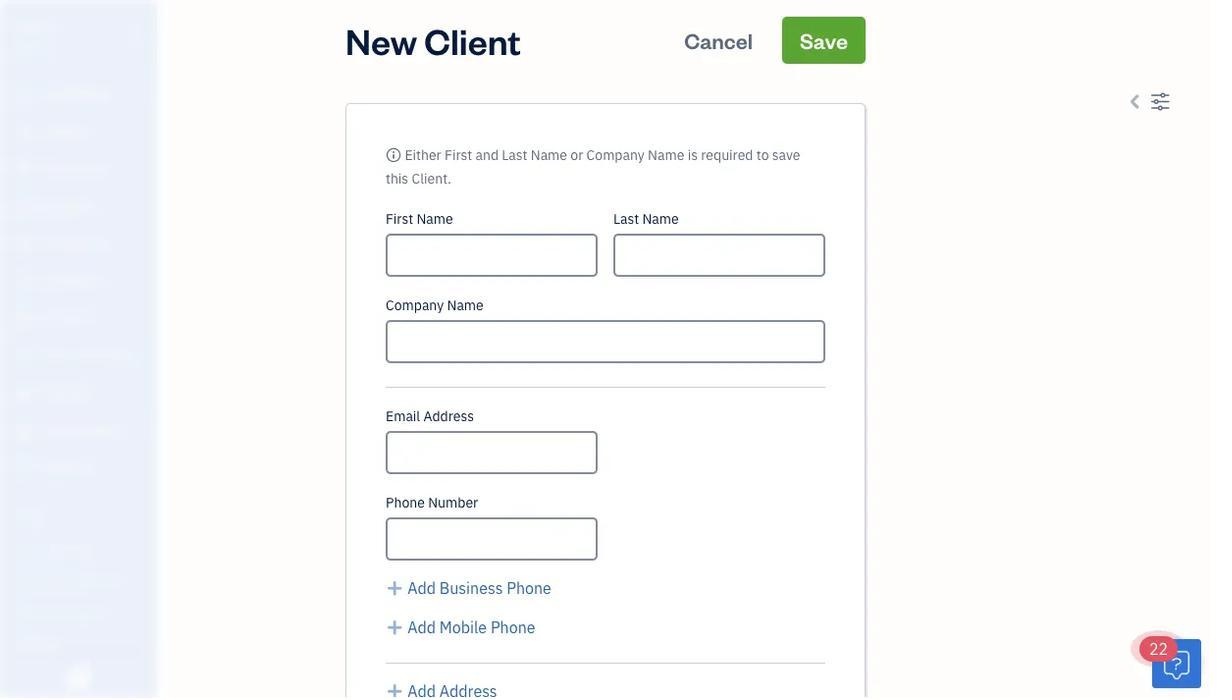 Task type: describe. For each thing, give the bounding box(es) containing it.
add for add business phone
[[408, 578, 436, 599]]

address
[[424, 407, 474, 425]]

Email Address text field
[[386, 431, 598, 474]]

phone number
[[386, 493, 478, 512]]

add mobile phone
[[408, 617, 536, 638]]

save button
[[783, 17, 866, 64]]

name left 'is'
[[648, 146, 685, 164]]

company name
[[386, 296, 484, 314]]

plus image for add business phone
[[386, 576, 404, 600]]

save
[[773, 146, 801, 164]]

last inside either first and last name or company name is required to save this client.
[[502, 146, 528, 164]]

owner
[[16, 39, 52, 55]]

chevronleft image
[[1126, 89, 1147, 113]]

0 horizontal spatial first
[[386, 210, 414, 228]]

team members image
[[15, 540, 151, 556]]

apple owner
[[16, 17, 58, 55]]

payment image
[[13, 235, 36, 254]]

0 vertical spatial phone
[[386, 493, 425, 512]]

add business phone
[[408, 578, 552, 599]]

22 button
[[1140, 636, 1202, 688]]

chart image
[[13, 421, 36, 441]]

mobile
[[440, 617, 487, 638]]

expense image
[[13, 272, 36, 292]]

project image
[[13, 309, 36, 329]]

phone for add mobile phone
[[491, 617, 536, 638]]

phone for add business phone
[[507, 578, 552, 599]]

apple
[[16, 17, 58, 38]]

add mobile phone button
[[386, 616, 536, 639]]

client
[[425, 17, 521, 63]]

name for company name
[[447, 296, 484, 314]]

cancel button
[[667, 17, 771, 64]]

either first and last name or company name is required to save this client.
[[386, 146, 801, 188]]

add address image
[[386, 680, 404, 698]]

timer image
[[13, 347, 36, 366]]

estimate image
[[13, 160, 36, 180]]

client.
[[412, 169, 452, 188]]

add for add mobile phone
[[408, 617, 436, 638]]

is
[[688, 146, 698, 164]]

Phone Number text field
[[386, 518, 598, 561]]

new client
[[346, 17, 521, 63]]

either
[[405, 146, 442, 164]]

required
[[701, 146, 754, 164]]

name left "or"
[[531, 146, 568, 164]]

name for first name
[[417, 210, 453, 228]]

client image
[[13, 123, 36, 142]]



Task type: locate. For each thing, give the bounding box(es) containing it.
apps image
[[15, 509, 151, 524]]

dashboard image
[[13, 85, 36, 105]]

company inside either first and last name or company name is required to save this client.
[[587, 146, 645, 164]]

last down either first and last name or company name is required to save this client.
[[614, 210, 639, 228]]

plus image
[[386, 576, 404, 600], [386, 616, 404, 639]]

last
[[502, 146, 528, 164], [614, 210, 639, 228]]

primary image
[[386, 146, 402, 164]]

name for last name
[[643, 210, 679, 228]]

main element
[[0, 0, 206, 698]]

settings image
[[1151, 89, 1171, 113]]

0 vertical spatial plus image
[[386, 576, 404, 600]]

1 vertical spatial last
[[614, 210, 639, 228]]

add business phone button
[[386, 576, 552, 600]]

email
[[386, 407, 420, 425]]

Company Name text field
[[386, 320, 826, 363]]

1 add from the top
[[408, 578, 436, 599]]

number
[[428, 493, 478, 512]]

add inside add mobile phone button
[[408, 617, 436, 638]]

cancel
[[685, 26, 753, 54]]

name
[[531, 146, 568, 164], [648, 146, 685, 164], [417, 210, 453, 228], [643, 210, 679, 228], [447, 296, 484, 314]]

22
[[1150, 639, 1169, 659]]

1 horizontal spatial last
[[614, 210, 639, 228]]

add left 'business'
[[408, 578, 436, 599]]

last right the and
[[502, 146, 528, 164]]

phone inside add mobile phone button
[[491, 617, 536, 638]]

add inside add business phone "button"
[[408, 578, 436, 599]]

2 add from the top
[[408, 617, 436, 638]]

0 vertical spatial first
[[445, 146, 472, 164]]

first
[[445, 146, 472, 164], [386, 210, 414, 228]]

1 horizontal spatial company
[[587, 146, 645, 164]]

report image
[[13, 459, 36, 478]]

add left mobile
[[408, 617, 436, 638]]

0 vertical spatial company
[[587, 146, 645, 164]]

new
[[346, 17, 417, 63]]

freshbooks image
[[63, 667, 94, 690]]

Last Name text field
[[614, 234, 826, 277]]

1 plus image from the top
[[386, 576, 404, 600]]

phone
[[386, 493, 425, 512], [507, 578, 552, 599], [491, 617, 536, 638]]

company down the first name on the left top
[[386, 296, 444, 314]]

1 vertical spatial phone
[[507, 578, 552, 599]]

name down first name text field
[[447, 296, 484, 314]]

First Name text field
[[386, 234, 598, 277]]

and
[[476, 146, 499, 164]]

last name
[[614, 210, 679, 228]]

0 vertical spatial last
[[502, 146, 528, 164]]

2 vertical spatial phone
[[491, 617, 536, 638]]

money image
[[13, 384, 36, 404]]

0 horizontal spatial last
[[502, 146, 528, 164]]

first left the and
[[445, 146, 472, 164]]

first inside either first and last name or company name is required to save this client.
[[445, 146, 472, 164]]

this
[[386, 169, 409, 188]]

0 vertical spatial add
[[408, 578, 436, 599]]

1 vertical spatial plus image
[[386, 616, 404, 639]]

0 horizontal spatial company
[[386, 296, 444, 314]]

bank connections image
[[15, 603, 151, 619]]

invoice image
[[13, 197, 36, 217]]

2 plus image from the top
[[386, 616, 404, 639]]

1 vertical spatial add
[[408, 617, 436, 638]]

name up last name text field
[[643, 210, 679, 228]]

plus image for add mobile phone
[[386, 616, 404, 639]]

email address
[[386, 407, 474, 425]]

phone right mobile
[[491, 617, 536, 638]]

1 horizontal spatial first
[[445, 146, 472, 164]]

company
[[587, 146, 645, 164], [386, 296, 444, 314]]

to
[[757, 146, 769, 164]]

business
[[440, 578, 503, 599]]

1 vertical spatial first
[[386, 210, 414, 228]]

settings image
[[15, 634, 151, 650]]

save
[[800, 26, 848, 54]]

phone left number
[[386, 493, 425, 512]]

first name
[[386, 210, 453, 228]]

add
[[408, 578, 436, 599], [408, 617, 436, 638]]

resource center badge image
[[1153, 639, 1202, 688]]

items and services image
[[15, 572, 151, 587]]

or
[[571, 146, 584, 164]]

company right "or"
[[587, 146, 645, 164]]

first down this in the top left of the page
[[386, 210, 414, 228]]

1 vertical spatial company
[[386, 296, 444, 314]]

plus image up add address image
[[386, 616, 404, 639]]

plus image left 'business'
[[386, 576, 404, 600]]

phone right 'business'
[[507, 578, 552, 599]]

name down "client."
[[417, 210, 453, 228]]

phone inside add business phone "button"
[[507, 578, 552, 599]]



Task type: vqa. For each thing, say whether or not it's contained in the screenshot.
Grand Total ( USD ): on the bottom of page
no



